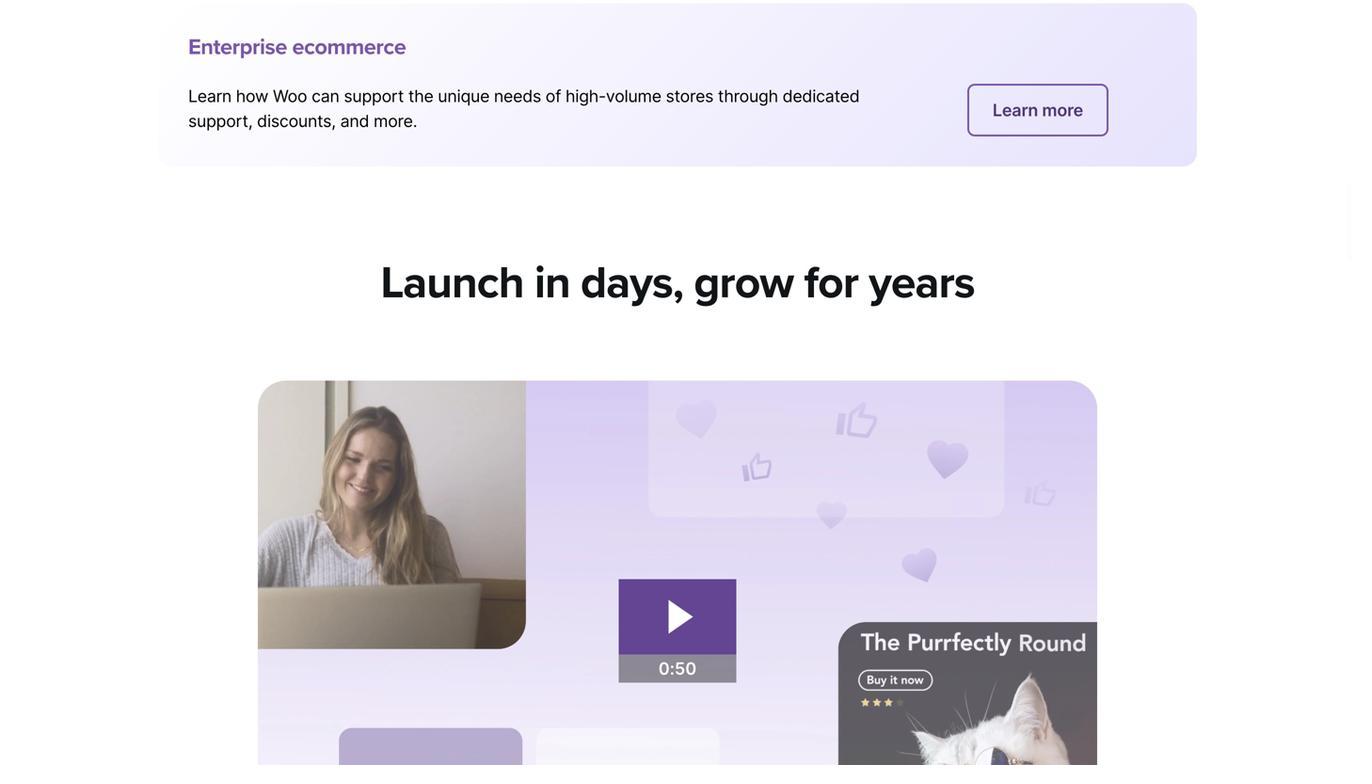 Task type: describe. For each thing, give the bounding box(es) containing it.
learn how woo can support the unique needs of high-volume stores through dedicated support, discounts, and more.
[[188, 86, 860, 131]]

high-
[[566, 86, 606, 106]]

learn for learn more
[[993, 100, 1039, 120]]

launch in days, grow for years
[[381, 256, 975, 310]]

more
[[1043, 100, 1084, 120]]

can
[[312, 86, 340, 106]]

enterprise ecommerce
[[188, 34, 406, 60]]

enterprise
[[188, 34, 287, 60]]

through
[[718, 86, 778, 106]]

support
[[344, 86, 404, 106]]

how
[[236, 86, 269, 106]]

for years
[[804, 256, 975, 310]]

and
[[340, 111, 369, 131]]

more.
[[374, 111, 417, 131]]

launch
[[381, 256, 524, 310]]

of
[[546, 86, 561, 106]]

volume
[[606, 86, 662, 106]]

support,
[[188, 111, 253, 131]]



Task type: vqa. For each thing, say whether or not it's contained in the screenshot.
annually inside BLISSFUL $79 ANNUALLY
no



Task type: locate. For each thing, give the bounding box(es) containing it.
dedicated
[[783, 86, 860, 106]]

learn more
[[993, 100, 1084, 120]]

grow
[[694, 256, 794, 310]]

needs
[[494, 86, 541, 106]]

learn for learn how woo can support the unique needs of high-volume stores through dedicated support, discounts, and more.
[[188, 86, 232, 106]]

woo
[[273, 86, 307, 106]]

learn up support,
[[188, 86, 232, 106]]

learn more link
[[968, 84, 1109, 136]]

unique
[[438, 86, 490, 106]]

learn inside learn how woo can support the unique needs of high-volume stores through dedicated support, discounts, and more.
[[188, 86, 232, 106]]

discounts,
[[257, 111, 336, 131]]

1 horizontal spatial learn
[[993, 100, 1039, 120]]

video element
[[258, 381, 1098, 765]]

learn left 'more'
[[993, 100, 1039, 120]]

days,
[[581, 256, 684, 310]]

in
[[535, 256, 570, 310]]

0 horizontal spatial learn
[[188, 86, 232, 106]]

stores
[[666, 86, 714, 106]]

learn
[[188, 86, 232, 106], [993, 100, 1039, 120]]

woo express video cover image
[[258, 381, 1098, 765], [258, 381, 1098, 765]]

the
[[408, 86, 434, 106]]

ecommerce
[[292, 34, 406, 60]]



